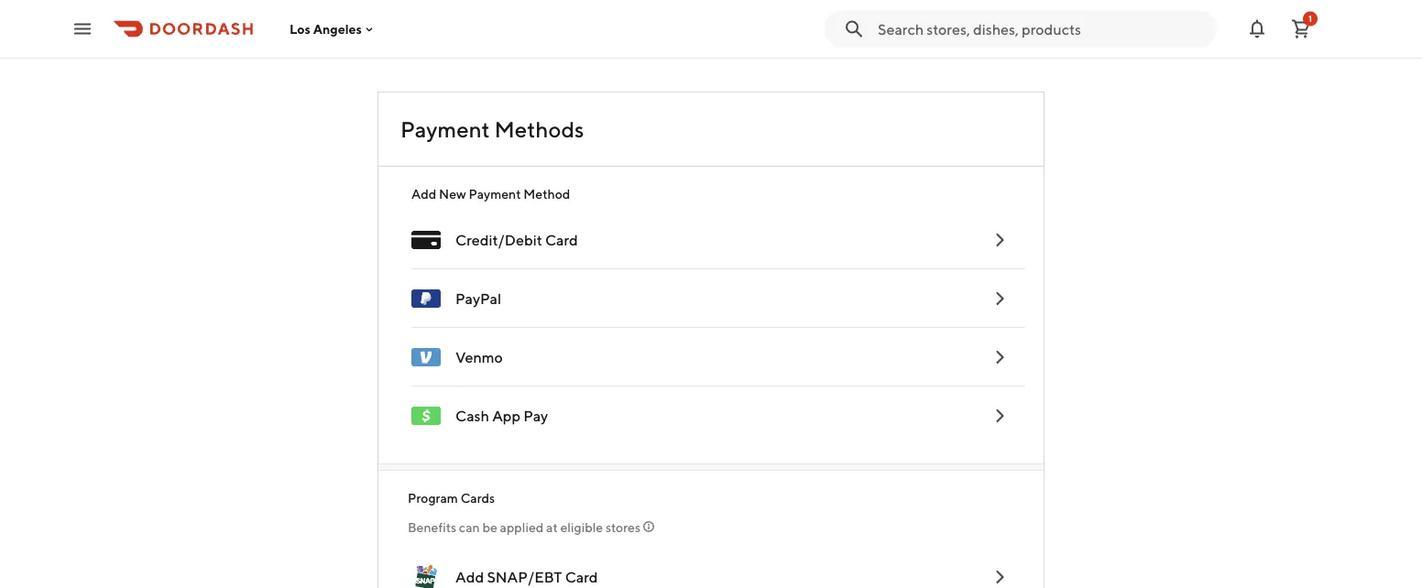 Task type: locate. For each thing, give the bounding box(es) containing it.
1 vertical spatial card
[[565, 569, 598, 586]]

cash app pay
[[456, 408, 548, 425]]

0 vertical spatial add
[[412, 187, 437, 202]]

pay
[[524, 408, 548, 425]]

1 add new payment method image from the top
[[989, 347, 1011, 369]]

method
[[524, 187, 571, 202]]

payment up new
[[401, 116, 490, 142]]

1 vertical spatial add new payment method image
[[989, 405, 1011, 427]]

program
[[408, 491, 458, 506]]

cash
[[456, 408, 490, 425]]

1 add new payment method image from the top
[[989, 229, 1011, 251]]

1 vertical spatial add new payment method image
[[989, 288, 1011, 310]]

1
[[1309, 13, 1313, 24]]

add new payment method image for snap/ebt
[[989, 567, 1011, 589]]

card down "eligible"
[[565, 569, 598, 586]]

0 horizontal spatial add
[[412, 187, 437, 202]]

add left new
[[412, 187, 437, 202]]

los angeles
[[290, 21, 362, 36]]

2 vertical spatial add new payment method image
[[989, 567, 1011, 589]]

card down method
[[545, 231, 578, 249]]

benefits can be applied at eligible stores button
[[408, 519, 1015, 537]]

Store search: begin typing to search for stores available on DoorDash text field
[[878, 19, 1206, 39]]

0 vertical spatial payment
[[401, 116, 490, 142]]

add snap/ebt card image
[[412, 563, 441, 589]]

2 add new payment method image from the top
[[989, 405, 1011, 427]]

add right the add snap/ebt card icon at the left of page
[[456, 569, 484, 586]]

add new payment method image for cash app pay
[[989, 405, 1011, 427]]

add new payment method image
[[989, 347, 1011, 369], [989, 405, 1011, 427]]

at
[[546, 520, 558, 535]]

add new payment method image
[[989, 229, 1011, 251], [989, 288, 1011, 310], [989, 567, 1011, 589]]

los angeles button
[[290, 21, 377, 36]]

paypal
[[456, 290, 502, 308]]

payment
[[401, 116, 490, 142], [469, 187, 521, 202]]

1 vertical spatial payment
[[469, 187, 521, 202]]

snap/ebt
[[487, 569, 562, 586]]

add for add snap/ebt card
[[456, 569, 484, 586]]

add for add new payment method
[[412, 187, 437, 202]]

1 vertical spatial add
[[456, 569, 484, 586]]

be
[[483, 520, 498, 535]]

card
[[545, 231, 578, 249], [565, 569, 598, 586]]

2 add new payment method image from the top
[[989, 288, 1011, 310]]

0 vertical spatial add new payment method image
[[989, 347, 1011, 369]]

1 horizontal spatial add
[[456, 569, 484, 586]]

payment right new
[[469, 187, 521, 202]]

0 vertical spatial card
[[545, 231, 578, 249]]

0 vertical spatial add new payment method image
[[989, 229, 1011, 251]]

app
[[492, 408, 521, 425]]

notification bell image
[[1247, 18, 1269, 40]]

menu
[[397, 185, 1026, 446]]

add
[[412, 187, 437, 202], [456, 569, 484, 586]]

3 add new payment method image from the top
[[989, 567, 1011, 589]]



Task type: vqa. For each thing, say whether or not it's contained in the screenshot.
CREDIT/DEBIT CARD
yes



Task type: describe. For each thing, give the bounding box(es) containing it.
credit/debit card
[[456, 231, 578, 249]]

add new payment method image for card
[[989, 229, 1011, 251]]

show menu image
[[412, 226, 441, 255]]

venmo
[[456, 349, 503, 366]]

payment methods
[[401, 116, 584, 142]]

open menu image
[[72, 18, 94, 40]]

menu containing credit/debit card
[[397, 185, 1026, 446]]

benefits
[[408, 520, 457, 535]]

angeles
[[313, 21, 362, 36]]

payment inside menu
[[469, 187, 521, 202]]

credit/debit
[[456, 231, 542, 249]]

1 items, open order cart image
[[1291, 18, 1313, 40]]

program cards
[[408, 491, 495, 506]]

can
[[459, 520, 480, 535]]

los
[[290, 21, 311, 36]]

benefits can be applied at eligible stores
[[408, 520, 641, 535]]

new
[[439, 187, 466, 202]]

eligible
[[561, 520, 603, 535]]

applied
[[500, 520, 544, 535]]

add snap/ebt card
[[456, 569, 598, 586]]

cards
[[461, 491, 495, 506]]

add new payment method
[[412, 187, 571, 202]]

stores
[[606, 520, 641, 535]]

add new payment method image for venmo
[[989, 347, 1011, 369]]

1 button
[[1284, 11, 1320, 47]]

methods
[[495, 116, 584, 142]]



